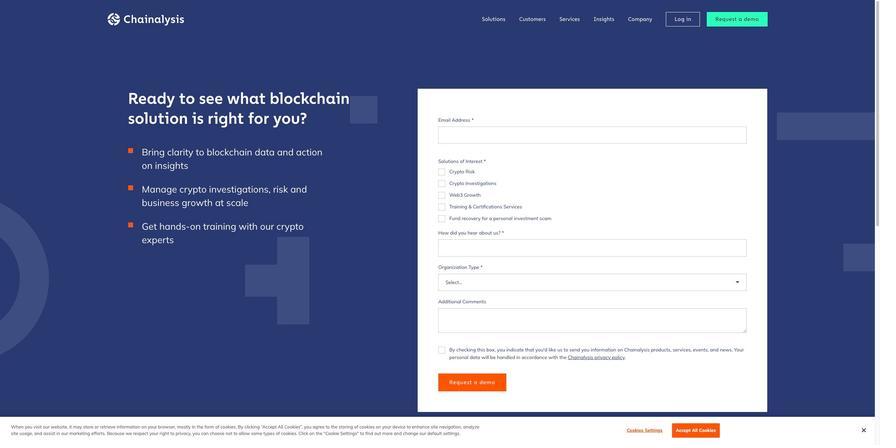 Task type: describe. For each thing, give the bounding box(es) containing it.
crypto.com image
[[245, 436, 289, 445]]



Task type: vqa. For each thing, say whether or not it's contained in the screenshot.
PRIVACY alert dialog
yes



Task type: locate. For each thing, give the bounding box(es) containing it.
privacy alert dialog
[[0, 417, 875, 445]]

None checkbox
[[438, 180, 445, 187], [438, 192, 445, 199], [438, 180, 445, 187], [438, 192, 445, 199]]

None text field
[[438, 239, 747, 257]]

None checkbox
[[438, 169, 445, 175], [438, 204, 445, 210], [438, 215, 445, 222], [438, 347, 445, 354], [438, 169, 445, 175], [438, 204, 445, 210], [438, 215, 445, 222], [438, 347, 445, 354]]

None email field
[[438, 127, 747, 144]]

None text field
[[438, 308, 747, 333]]



